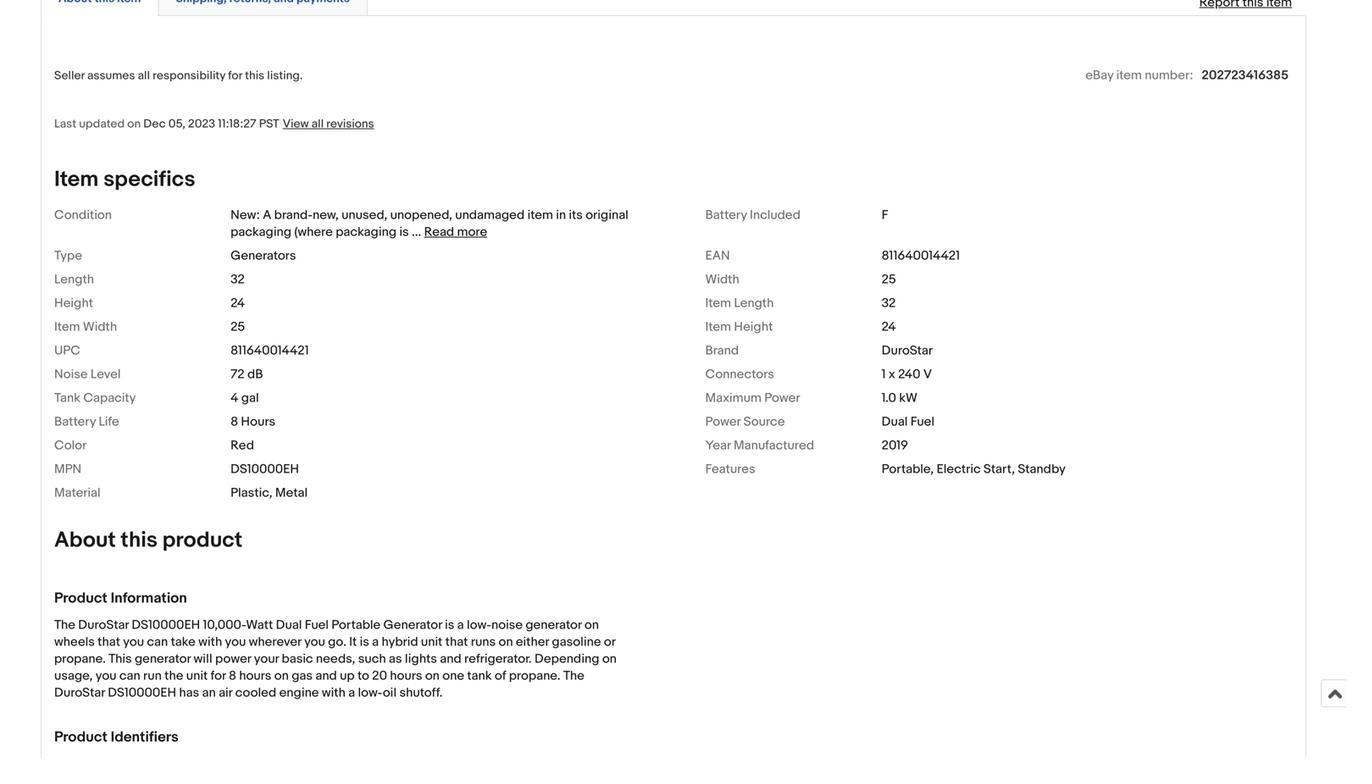 Task type: describe. For each thing, give the bounding box(es) containing it.
1 vertical spatial durostar
[[78, 618, 129, 633]]

noise
[[491, 618, 523, 633]]

2 vertical spatial ds10000eh
[[108, 686, 176, 701]]

1 horizontal spatial propane.
[[509, 669, 561, 684]]

1 vertical spatial the
[[563, 669, 584, 684]]

upc
[[54, 343, 80, 358]]

1.0
[[882, 391, 896, 406]]

maximum power
[[705, 391, 800, 406]]

item inside new: a brand-new, unused, unopened, undamaged item in its original packaging (where packaging is ...
[[528, 208, 553, 223]]

portable
[[332, 618, 381, 633]]

2 vertical spatial a
[[348, 686, 355, 701]]

1
[[882, 367, 886, 382]]

plastic,
[[231, 485, 272, 501]]

8 inside the durostar ds10000eh 10,000-watt dual fuel portable generator is a low-noise generator on wheels that you can take with you wherever you go. it is a hybrid unit that runs on either gasoline or propane. this generator will power your basic needs, such as lights and refrigerator. depending on usage, you can run the unit for 8 hours on gas and up to 20 hours on one tank of propane. the durostar ds10000eh has an air cooled engine with a low-oil shutoff.
[[229, 669, 236, 684]]

0 vertical spatial the
[[54, 618, 75, 633]]

features
[[705, 462, 756, 477]]

1 x 240 v
[[882, 367, 932, 382]]

1 vertical spatial power
[[705, 414, 741, 430]]

plastic, metal
[[231, 485, 308, 501]]

battery for battery life
[[54, 414, 96, 430]]

1 horizontal spatial and
[[440, 652, 462, 667]]

battery for battery included
[[705, 208, 747, 223]]

gasoline
[[552, 635, 601, 650]]

item for item specifics
[[54, 166, 99, 193]]

wherever
[[249, 635, 301, 650]]

read
[[424, 225, 454, 240]]

to
[[358, 669, 369, 684]]

refrigerator.
[[464, 652, 532, 667]]

product
[[162, 527, 243, 554]]

portable, electric start, standby
[[882, 462, 1066, 477]]

manufactured
[[734, 438, 814, 453]]

generator
[[383, 618, 442, 633]]

gas
[[292, 669, 313, 684]]

life
[[99, 414, 119, 430]]

item for item height
[[705, 319, 731, 335]]

lights
[[405, 652, 437, 667]]

8 hours
[[231, 414, 275, 430]]

you up the this
[[123, 635, 144, 650]]

20
[[372, 669, 387, 684]]

up
[[340, 669, 355, 684]]

0 horizontal spatial low-
[[358, 686, 383, 701]]

1 packaging from the left
[[231, 225, 292, 240]]

watt
[[246, 618, 273, 633]]

about this product
[[54, 527, 243, 554]]

v
[[924, 367, 932, 382]]

standby
[[1018, 462, 1066, 477]]

1 hours from the left
[[239, 669, 272, 684]]

0 vertical spatial ds10000eh
[[231, 462, 299, 477]]

noise level
[[54, 367, 121, 382]]

1 horizontal spatial unit
[[421, 635, 443, 650]]

24 for height
[[231, 296, 245, 311]]

product for product information
[[54, 590, 107, 608]]

or
[[604, 635, 615, 650]]

run
[[143, 669, 162, 684]]

item for item length
[[705, 296, 731, 311]]

4 gal
[[231, 391, 259, 406]]

the durostar ds10000eh 10,000-watt dual fuel portable generator is a low-noise generator on wheels that you can take with you wherever you go. it is a hybrid unit that runs on either gasoline or propane. this generator will power your basic needs, such as lights and refrigerator. depending on usage, you can run the unit for 8 hours on gas and up to 20 hours on one tank of propane. the durostar ds10000eh has an air cooled engine with a low-oil shutoff.
[[54, 618, 617, 701]]

0 horizontal spatial unit
[[186, 669, 208, 684]]

updated
[[79, 117, 125, 131]]

one
[[443, 669, 464, 684]]

its
[[569, 208, 583, 223]]

1 horizontal spatial a
[[372, 635, 379, 650]]

take
[[171, 635, 196, 650]]

0 vertical spatial durostar
[[882, 343, 933, 358]]

cooled
[[235, 686, 276, 701]]

72 db
[[231, 367, 263, 382]]

25 for item width
[[231, 319, 245, 335]]

1 vertical spatial this
[[121, 527, 158, 554]]

item specifics
[[54, 166, 195, 193]]

on up gasoline
[[585, 618, 599, 633]]

you up "power"
[[225, 635, 246, 650]]

you down the this
[[96, 669, 117, 684]]

24 for item height
[[882, 319, 896, 335]]

original
[[586, 208, 629, 223]]

depending
[[535, 652, 599, 667]]

generators
[[231, 248, 296, 263]]

needs,
[[316, 652, 355, 667]]

0 vertical spatial can
[[147, 635, 168, 650]]

tank
[[54, 391, 81, 406]]

will
[[194, 652, 212, 667]]

year manufactured
[[705, 438, 814, 453]]

2 packaging from the left
[[336, 225, 397, 240]]

1 vertical spatial length
[[734, 296, 774, 311]]

view
[[283, 117, 309, 131]]

such
[[358, 652, 386, 667]]

1 horizontal spatial dual
[[882, 414, 908, 430]]

2 horizontal spatial a
[[457, 618, 464, 633]]

assumes
[[87, 68, 135, 83]]

811640014421 for ean
[[882, 248, 960, 263]]

noise
[[54, 367, 88, 382]]

product identifiers
[[54, 729, 179, 747]]

you left go. at the left bottom
[[304, 635, 325, 650]]

1 vertical spatial is
[[445, 618, 454, 633]]

red
[[231, 438, 254, 453]]

0 horizontal spatial width
[[83, 319, 117, 335]]

start,
[[984, 462, 1015, 477]]

product information
[[54, 590, 187, 608]]

1 vertical spatial ds10000eh
[[132, 618, 200, 633]]

for inside the durostar ds10000eh 10,000-watt dual fuel portable generator is a low-noise generator on wheels that you can take with you wherever you go. it is a hybrid unit that runs on either gasoline or propane. this generator will power your basic needs, such as lights and refrigerator. depending on usage, you can run the unit for 8 hours on gas and up to 20 hours on one tank of propane. the durostar ds10000eh has an air cooled engine with a low-oil shutoff.
[[211, 669, 226, 684]]

is inside new: a brand-new, unused, unopened, undamaged item in its original packaging (where packaging is ...
[[399, 225, 409, 240]]

item length
[[705, 296, 774, 311]]

1 horizontal spatial low-
[[467, 618, 491, 633]]

as
[[389, 652, 402, 667]]

oil
[[383, 686, 397, 701]]

ebay item number: 202723416385
[[1086, 68, 1289, 83]]

this
[[109, 652, 132, 667]]

unopened,
[[390, 208, 452, 223]]

material
[[54, 485, 101, 501]]

pst
[[259, 117, 279, 131]]

portable,
[[882, 462, 934, 477]]

the
[[165, 669, 183, 684]]

last
[[54, 117, 76, 131]]

usage,
[[54, 669, 93, 684]]

1 vertical spatial and
[[316, 669, 337, 684]]

product for product identifiers
[[54, 729, 107, 747]]

connectors
[[705, 367, 774, 382]]

0 horizontal spatial can
[[119, 669, 140, 684]]



Task type: locate. For each thing, give the bounding box(es) containing it.
tab list
[[41, 0, 1307, 16]]

0 horizontal spatial hours
[[239, 669, 272, 684]]

low-
[[467, 618, 491, 633], [358, 686, 383, 701]]

1 horizontal spatial 811640014421
[[882, 248, 960, 263]]

item right ebay
[[1117, 68, 1142, 83]]

item width
[[54, 319, 117, 335]]

0 horizontal spatial the
[[54, 618, 75, 633]]

1.0 kw
[[882, 391, 918, 406]]

a down up
[[348, 686, 355, 701]]

0 horizontal spatial a
[[348, 686, 355, 701]]

fuel up go. at the left bottom
[[305, 618, 329, 633]]

32 for item length
[[882, 296, 896, 311]]

0 horizontal spatial height
[[54, 296, 93, 311]]

identifiers
[[111, 729, 179, 747]]

can left take
[[147, 635, 168, 650]]

on left dec
[[127, 117, 141, 131]]

0 horizontal spatial is
[[360, 635, 369, 650]]

1 horizontal spatial 25
[[882, 272, 896, 287]]

0 vertical spatial fuel
[[911, 414, 935, 430]]

1 horizontal spatial that
[[445, 635, 468, 650]]

durostar down product information
[[78, 618, 129, 633]]

ds10000eh up take
[[132, 618, 200, 633]]

1 horizontal spatial can
[[147, 635, 168, 650]]

new:
[[231, 208, 260, 223]]

...
[[412, 225, 421, 240]]

0 vertical spatial 8
[[231, 414, 238, 430]]

and down needs,
[[316, 669, 337, 684]]

packaging down a
[[231, 225, 292, 240]]

hybrid
[[382, 635, 418, 650]]

32
[[231, 272, 245, 287], [882, 296, 896, 311]]

the up wheels at the left bottom of the page
[[54, 618, 75, 633]]

32 for length
[[231, 272, 245, 287]]

1 horizontal spatial 32
[[882, 296, 896, 311]]

height up item width
[[54, 296, 93, 311]]

1 vertical spatial 25
[[231, 319, 245, 335]]

number:
[[1145, 68, 1193, 83]]

kw
[[899, 391, 918, 406]]

hours down as at left
[[390, 669, 422, 684]]

item up item height on the top right of page
[[705, 296, 731, 311]]

1 horizontal spatial with
[[322, 686, 346, 701]]

1 horizontal spatial battery
[[705, 208, 747, 223]]

with down up
[[322, 686, 346, 701]]

durostar
[[882, 343, 933, 358], [78, 618, 129, 633], [54, 686, 105, 701]]

8 down 4
[[231, 414, 238, 430]]

shutoff.
[[400, 686, 443, 701]]

on up shutoff.
[[425, 669, 440, 684]]

0 vertical spatial item
[[1117, 68, 1142, 83]]

1 vertical spatial 24
[[882, 319, 896, 335]]

product up wheels at the left bottom of the page
[[54, 590, 107, 608]]

unit down "will"
[[186, 669, 208, 684]]

0 horizontal spatial dual
[[276, 618, 302, 633]]

unit up lights
[[421, 635, 443, 650]]

05,
[[168, 117, 185, 131]]

dual up wherever at the bottom
[[276, 618, 302, 633]]

length up item height on the top right of page
[[734, 296, 774, 311]]

is left ...
[[399, 225, 409, 240]]

24 down generators
[[231, 296, 245, 311]]

1 vertical spatial generator
[[135, 652, 191, 667]]

0 vertical spatial width
[[705, 272, 740, 287]]

has
[[179, 686, 199, 701]]

0 horizontal spatial length
[[54, 272, 94, 287]]

0 vertical spatial for
[[228, 68, 242, 83]]

durostar down usage,
[[54, 686, 105, 701]]

and
[[440, 652, 462, 667], [316, 669, 337, 684]]

your
[[254, 652, 279, 667]]

more
[[457, 225, 487, 240]]

hours
[[241, 414, 275, 430]]

for
[[228, 68, 242, 83], [211, 669, 226, 684]]

with up "will"
[[198, 635, 222, 650]]

8 down "power"
[[229, 669, 236, 684]]

4
[[231, 391, 238, 406]]

dec
[[143, 117, 166, 131]]

25 down f at top
[[882, 272, 896, 287]]

ds10000eh up plastic, metal
[[231, 462, 299, 477]]

1 horizontal spatial power
[[765, 391, 800, 406]]

of
[[495, 669, 506, 684]]

fuel
[[911, 414, 935, 430], [305, 618, 329, 633]]

item left in at the top left of page
[[528, 208, 553, 223]]

0 vertical spatial with
[[198, 635, 222, 650]]

db
[[247, 367, 263, 382]]

32 down generators
[[231, 272, 245, 287]]

10,000-
[[203, 618, 246, 633]]

can down the this
[[119, 669, 140, 684]]

mpn
[[54, 462, 81, 477]]

0 horizontal spatial that
[[98, 635, 120, 650]]

1 vertical spatial 8
[[229, 669, 236, 684]]

0 vertical spatial length
[[54, 272, 94, 287]]

new: a brand-new, unused, unopened, undamaged item in its original packaging (where packaging is ...
[[231, 208, 629, 240]]

811640014421
[[882, 248, 960, 263], [231, 343, 309, 358]]

length
[[54, 272, 94, 287], [734, 296, 774, 311]]

length down type
[[54, 272, 94, 287]]

1 vertical spatial all
[[312, 117, 324, 131]]

f
[[882, 208, 888, 223]]

brand-
[[274, 208, 313, 223]]

0 vertical spatial propane.
[[54, 652, 106, 667]]

25 for width
[[882, 272, 896, 287]]

capacity
[[83, 391, 136, 406]]

240
[[898, 367, 921, 382]]

that left runs
[[445, 635, 468, 650]]

air
[[219, 686, 232, 701]]

1 product from the top
[[54, 590, 107, 608]]

ebay
[[1086, 68, 1114, 83]]

1 vertical spatial 32
[[882, 296, 896, 311]]

hours up cooled
[[239, 669, 272, 684]]

revisions
[[326, 117, 374, 131]]

1 that from the left
[[98, 635, 120, 650]]

included
[[750, 208, 801, 223]]

1 horizontal spatial 24
[[882, 319, 896, 335]]

battery included
[[705, 208, 801, 223]]

tank capacity
[[54, 391, 136, 406]]

2019
[[882, 438, 908, 453]]

packaging down unused, at the top left
[[336, 225, 397, 240]]

0 vertical spatial 24
[[231, 296, 245, 311]]

0 vertical spatial 25
[[882, 272, 896, 287]]

0 horizontal spatial 25
[[231, 319, 245, 335]]

0 horizontal spatial for
[[211, 669, 226, 684]]

last updated on dec 05, 2023 11:18:27 pst view all revisions
[[54, 117, 374, 131]]

0 vertical spatial 811640014421
[[882, 248, 960, 263]]

for up air
[[211, 669, 226, 684]]

maximum
[[705, 391, 762, 406]]

low- down to
[[358, 686, 383, 701]]

202723416385
[[1202, 68, 1289, 83]]

basic
[[282, 652, 313, 667]]

specifics
[[103, 166, 195, 193]]

1 horizontal spatial for
[[228, 68, 242, 83]]

item up upc
[[54, 319, 80, 335]]

is right it
[[360, 635, 369, 650]]

that up the this
[[98, 635, 120, 650]]

for right responsibility
[[228, 68, 242, 83]]

on down noise
[[499, 635, 513, 650]]

dual up 2019
[[882, 414, 908, 430]]

1 vertical spatial low-
[[358, 686, 383, 701]]

dual fuel
[[882, 414, 935, 430]]

item for item width
[[54, 319, 80, 335]]

1 horizontal spatial this
[[245, 68, 264, 83]]

ds10000eh down run
[[108, 686, 176, 701]]

1 horizontal spatial height
[[734, 319, 773, 335]]

unused,
[[342, 208, 387, 223]]

product down usage,
[[54, 729, 107, 747]]

on left gas
[[274, 669, 289, 684]]

this left listing.
[[245, 68, 264, 83]]

0 vertical spatial and
[[440, 652, 462, 667]]

0 vertical spatial height
[[54, 296, 93, 311]]

dual inside the durostar ds10000eh 10,000-watt dual fuel portable generator is a low-noise generator on wheels that you can take with you wherever you go. it is a hybrid unit that runs on either gasoline or propane. this generator will power your basic needs, such as lights and refrigerator. depending on usage, you can run the unit for 8 hours on gas and up to 20 hours on one tank of propane. the durostar ds10000eh has an air cooled engine with a low-oil shutoff.
[[276, 618, 302, 633]]

propane. down wheels at the left bottom of the page
[[54, 652, 106, 667]]

0 vertical spatial 32
[[231, 272, 245, 287]]

height down 'item length'
[[734, 319, 773, 335]]

height
[[54, 296, 93, 311], [734, 319, 773, 335]]

is right generator
[[445, 618, 454, 633]]

25 up 72
[[231, 319, 245, 335]]

ean
[[705, 248, 730, 263]]

width down ean on the top right of page
[[705, 272, 740, 287]]

battery up ean on the top right of page
[[705, 208, 747, 223]]

generator up either
[[526, 618, 582, 633]]

1 horizontal spatial packaging
[[336, 225, 397, 240]]

battery up color at the left bottom of page
[[54, 414, 96, 430]]

811640014421 down f at top
[[882, 248, 960, 263]]

item up brand
[[705, 319, 731, 335]]

an
[[202, 686, 216, 701]]

1 vertical spatial dual
[[276, 618, 302, 633]]

propane. down either
[[509, 669, 561, 684]]

generator
[[526, 618, 582, 633], [135, 652, 191, 667]]

responsibility
[[153, 68, 225, 83]]

view all revisions link
[[279, 116, 374, 131]]

0 horizontal spatial and
[[316, 669, 337, 684]]

new,
[[313, 208, 339, 223]]

wheels
[[54, 635, 95, 650]]

32 up x
[[882, 296, 896, 311]]

1 vertical spatial battery
[[54, 414, 96, 430]]

condition
[[54, 208, 112, 223]]

1 vertical spatial fuel
[[305, 618, 329, 633]]

1 vertical spatial unit
[[186, 669, 208, 684]]

ds10000eh
[[231, 462, 299, 477], [132, 618, 200, 633], [108, 686, 176, 701]]

2 horizontal spatial is
[[445, 618, 454, 633]]

811640014421 up db
[[231, 343, 309, 358]]

1 horizontal spatial generator
[[526, 618, 582, 633]]

2 product from the top
[[54, 729, 107, 747]]

1 vertical spatial item
[[528, 208, 553, 223]]

1 horizontal spatial is
[[399, 225, 409, 240]]

2 that from the left
[[445, 635, 468, 650]]

24
[[231, 296, 245, 311], [882, 319, 896, 335]]

is
[[399, 225, 409, 240], [445, 618, 454, 633], [360, 635, 369, 650]]

0 vertical spatial a
[[457, 618, 464, 633]]

fuel down 'kw'
[[911, 414, 935, 430]]

0 horizontal spatial this
[[121, 527, 158, 554]]

0 vertical spatial product
[[54, 590, 107, 608]]

a up such
[[372, 635, 379, 650]]

1 vertical spatial height
[[734, 319, 773, 335]]

1 horizontal spatial width
[[705, 272, 740, 287]]

width up level
[[83, 319, 117, 335]]

0 vertical spatial battery
[[705, 208, 747, 223]]

item up condition
[[54, 166, 99, 193]]

durostar up the 1 x 240 v
[[882, 343, 933, 358]]

the down depending
[[563, 669, 584, 684]]

a left noise
[[457, 618, 464, 633]]

fuel inside the durostar ds10000eh 10,000-watt dual fuel portable generator is a low-noise generator on wheels that you can take with you wherever you go. it is a hybrid unit that runs on either gasoline or propane. this generator will power your basic needs, such as lights and refrigerator. depending on usage, you can run the unit for 8 hours on gas and up to 20 hours on one tank of propane. the durostar ds10000eh has an air cooled engine with a low-oil shutoff.
[[305, 618, 329, 633]]

all right assumes
[[138, 68, 150, 83]]

all right view
[[312, 117, 324, 131]]

1 horizontal spatial the
[[563, 669, 584, 684]]

24 up x
[[882, 319, 896, 335]]

in
[[556, 208, 566, 223]]

0 vertical spatial is
[[399, 225, 409, 240]]

11:18:27
[[218, 117, 256, 131]]

0 horizontal spatial 811640014421
[[231, 343, 309, 358]]

a
[[263, 208, 271, 223]]

0 vertical spatial all
[[138, 68, 150, 83]]

0 horizontal spatial all
[[138, 68, 150, 83]]

0 horizontal spatial battery
[[54, 414, 96, 430]]

2 vertical spatial durostar
[[54, 686, 105, 701]]

1 horizontal spatial fuel
[[911, 414, 935, 430]]

product
[[54, 590, 107, 608], [54, 729, 107, 747]]

on down or
[[602, 652, 617, 667]]

0 horizontal spatial 24
[[231, 296, 245, 311]]

power up source
[[765, 391, 800, 406]]

1 horizontal spatial all
[[312, 117, 324, 131]]

power
[[215, 652, 251, 667]]

0 vertical spatial generator
[[526, 618, 582, 633]]

brand
[[705, 343, 739, 358]]

1 horizontal spatial item
[[1117, 68, 1142, 83]]

0 horizontal spatial with
[[198, 635, 222, 650]]

power
[[765, 391, 800, 406], [705, 414, 741, 430]]

low- up runs
[[467, 618, 491, 633]]

2 vertical spatial is
[[360, 635, 369, 650]]

1 vertical spatial can
[[119, 669, 140, 684]]

0 horizontal spatial power
[[705, 414, 741, 430]]

0 horizontal spatial fuel
[[305, 618, 329, 633]]

generator up run
[[135, 652, 191, 667]]

level
[[91, 367, 121, 382]]

this right "about"
[[121, 527, 158, 554]]

811640014421 for upc
[[231, 343, 309, 358]]

2 hours from the left
[[390, 669, 422, 684]]

either
[[516, 635, 549, 650]]

with
[[198, 635, 222, 650], [322, 686, 346, 701]]

electric
[[937, 462, 981, 477]]

1 vertical spatial 811640014421
[[231, 343, 309, 358]]

1 horizontal spatial hours
[[390, 669, 422, 684]]

(where
[[294, 225, 333, 240]]

power up year
[[705, 414, 741, 430]]

read more
[[424, 225, 487, 240]]

runs
[[471, 635, 496, 650]]

gal
[[241, 391, 259, 406]]

propane.
[[54, 652, 106, 667], [509, 669, 561, 684]]

1 vertical spatial for
[[211, 669, 226, 684]]

and up one
[[440, 652, 462, 667]]

can
[[147, 635, 168, 650], [119, 669, 140, 684]]

1 vertical spatial a
[[372, 635, 379, 650]]

0 vertical spatial power
[[765, 391, 800, 406]]

it
[[349, 635, 357, 650]]



Task type: vqa. For each thing, say whether or not it's contained in the screenshot.


